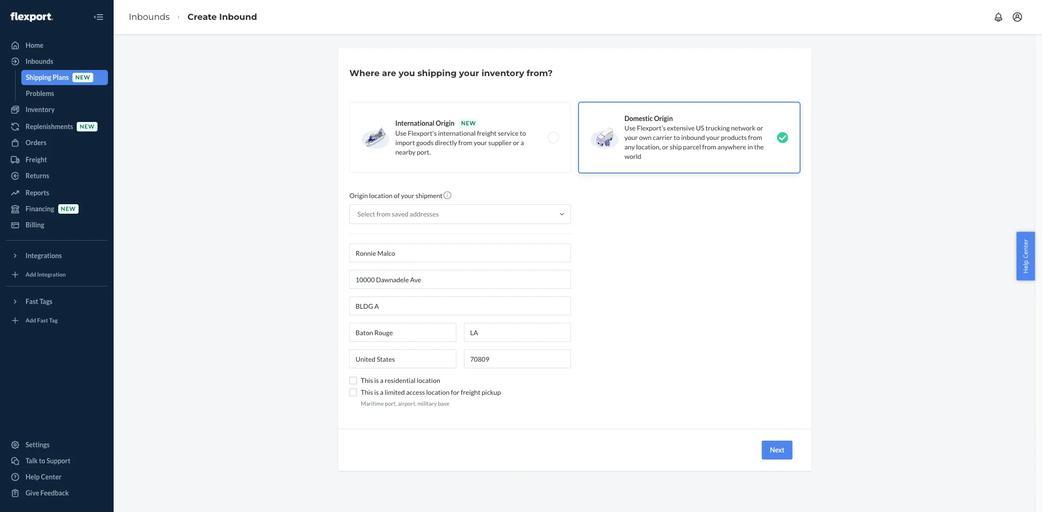 Task type: describe. For each thing, give the bounding box(es) containing it.
is for limited
[[374, 389, 379, 397]]

maritime
[[361, 401, 384, 408]]

0 vertical spatial inbounds link
[[129, 12, 170, 22]]

add integration link
[[6, 268, 108, 283]]

talk
[[26, 458, 38, 466]]

inventory
[[26, 106, 55, 114]]

origin for international
[[436, 119, 455, 127]]

you
[[399, 68, 415, 79]]

2 horizontal spatial or
[[757, 124, 764, 132]]

2 vertical spatial location
[[426, 389, 450, 397]]

this for this is a limited access location for freight pickup
[[361, 389, 373, 397]]

from?
[[527, 68, 553, 79]]

add integration
[[26, 272, 66, 279]]

next button
[[762, 442, 793, 460]]

plans
[[53, 73, 69, 81]]

1 vertical spatial fast
[[37, 318, 48, 325]]

products
[[721, 134, 747, 142]]

inventory link
[[6, 102, 108, 117]]

billing
[[26, 221, 44, 229]]

goods
[[416, 139, 434, 147]]

shipping
[[26, 73, 51, 81]]

where
[[350, 68, 380, 79]]

in
[[748, 143, 753, 151]]

help center link
[[6, 470, 108, 486]]

shipping
[[418, 68, 457, 79]]

international origin
[[396, 119, 455, 127]]

give feedback
[[26, 490, 69, 498]]

1 vertical spatial location
[[417, 377, 440, 385]]

replenishments
[[26, 123, 73, 131]]

international
[[396, 119, 435, 127]]

next
[[770, 447, 785, 455]]

extensive
[[667, 124, 695, 132]]

First & Last Name text field
[[350, 244, 571, 263]]

addresses
[[410, 210, 439, 218]]

inbound
[[681, 134, 705, 142]]

problems link
[[21, 86, 108, 101]]

nearby
[[396, 148, 416, 156]]

integration
[[37, 272, 66, 279]]

flexport's
[[637, 124, 666, 132]]

import
[[396, 139, 415, 147]]

select
[[358, 210, 375, 218]]

settings
[[26, 441, 50, 450]]

give
[[26, 490, 39, 498]]

integrations button
[[6, 249, 108, 264]]

1 vertical spatial inbounds link
[[6, 54, 108, 69]]

talk to support button
[[6, 454, 108, 469]]

your right 'of' at the left top of page
[[401, 192, 415, 200]]

where are you shipping your inventory from?
[[350, 68, 553, 79]]

create inbound link
[[188, 12, 257, 22]]

trucking
[[706, 124, 730, 132]]

give feedback button
[[6, 486, 108, 502]]

us
[[696, 124, 705, 132]]

Street Address text field
[[350, 270, 571, 289]]

from up the
[[748, 134, 762, 142]]

domestic origin use flexport's extensive us trucking network or your own carrier to inbound your products from any location, or ship parcel from anywhere in the world
[[625, 115, 764, 161]]

shipment
[[416, 192, 443, 200]]

origin location of your shipment
[[350, 192, 443, 200]]

returns link
[[6, 169, 108, 184]]

fast tags button
[[6, 295, 108, 310]]

select from saved addresses
[[358, 210, 439, 218]]

this is a limited access location for freight pickup
[[361, 389, 501, 397]]

origin for domestic
[[654, 115, 673, 123]]

use inside use flexport's international freight service to import goods directly from your supplier or a nearby port.
[[396, 129, 407, 137]]

port,
[[385, 401, 397, 408]]

tags
[[40, 298, 52, 306]]

maritime port, airport, military base
[[361, 401, 450, 408]]

pickup
[[482, 389, 501, 397]]

settings link
[[6, 438, 108, 453]]

this for this is a residential location
[[361, 377, 373, 385]]

world
[[625, 153, 642, 161]]

orders
[[26, 139, 47, 147]]

the
[[755, 143, 764, 151]]

carrier
[[653, 134, 673, 142]]

inbounds inside inbounds link
[[26, 57, 53, 65]]

from right parcel
[[703, 143, 717, 151]]

location,
[[636, 143, 661, 151]]

new for shipping plans
[[75, 74, 90, 81]]

Country text field
[[350, 350, 457, 369]]

new for replenishments
[[80, 123, 95, 130]]

freight
[[26, 156, 47, 164]]

directly
[[435, 139, 457, 147]]

help center button
[[1017, 232, 1035, 281]]

add fast tag link
[[6, 314, 108, 329]]

freight link
[[6, 153, 108, 168]]

shipping plans
[[26, 73, 69, 81]]

City text field
[[350, 324, 457, 342]]

your right shipping
[[459, 68, 479, 79]]



Task type: vqa. For each thing, say whether or not it's contained in the screenshot.
leftmost to
yes



Task type: locate. For each thing, give the bounding box(es) containing it.
0 vertical spatial this
[[361, 377, 373, 385]]

support
[[47, 458, 70, 466]]

airport,
[[398, 401, 417, 408]]

0 vertical spatial location
[[369, 192, 393, 200]]

use down domestic
[[625, 124, 636, 132]]

a
[[521, 139, 524, 147], [380, 377, 384, 385], [380, 389, 384, 397]]

open account menu image
[[1012, 11, 1024, 23]]

or down carrier
[[662, 143, 669, 151]]

for
[[451, 389, 460, 397]]

domestic
[[625, 115, 653, 123]]

0 vertical spatial a
[[521, 139, 524, 147]]

1 vertical spatial inbounds
[[26, 57, 53, 65]]

location left 'of' at the left top of page
[[369, 192, 393, 200]]

fast tags
[[26, 298, 52, 306]]

add left "integration" at the left bottom of the page
[[26, 272, 36, 279]]

saved
[[392, 210, 409, 218]]

new for financing
[[61, 206, 76, 213]]

military
[[418, 401, 437, 408]]

use flexport's international freight service to import goods directly from your supplier or a nearby port.
[[396, 129, 526, 156]]

0 horizontal spatial to
[[39, 458, 45, 466]]

add for add fast tag
[[26, 318, 36, 325]]

2 add from the top
[[26, 318, 36, 325]]

home
[[26, 41, 43, 49]]

1 horizontal spatial or
[[662, 143, 669, 151]]

from
[[748, 134, 762, 142], [459, 139, 473, 147], [703, 143, 717, 151], [377, 210, 391, 218]]

1 this from the top
[[361, 377, 373, 385]]

to inside domestic origin use flexport's extensive us trucking network or your own carrier to inbound your products from any location, or ship parcel from anywhere in the world
[[674, 134, 680, 142]]

2 this from the top
[[361, 389, 373, 397]]

any
[[625, 143, 635, 151]]

own
[[639, 134, 652, 142]]

1 vertical spatial is
[[374, 389, 379, 397]]

inbound
[[219, 12, 257, 22]]

base
[[438, 401, 450, 408]]

0 vertical spatial fast
[[26, 298, 38, 306]]

fast left "tag"
[[37, 318, 48, 325]]

this
[[361, 377, 373, 385], [361, 389, 373, 397]]

origin inside domestic origin use flexport's extensive us trucking network or your own carrier to inbound your products from any location, or ship parcel from anywhere in the world
[[654, 115, 673, 123]]

to inside button
[[39, 458, 45, 466]]

0 vertical spatial add
[[26, 272, 36, 279]]

your up any
[[625, 134, 638, 142]]

supplier
[[488, 139, 512, 147]]

access
[[406, 389, 425, 397]]

close navigation image
[[93, 11, 104, 23]]

fast
[[26, 298, 38, 306], [37, 318, 48, 325]]

to
[[520, 129, 526, 137], [674, 134, 680, 142], [39, 458, 45, 466]]

anywhere
[[718, 143, 747, 151]]

a right the supplier
[[521, 139, 524, 147]]

1 horizontal spatial to
[[520, 129, 526, 137]]

help center inside button
[[1022, 239, 1030, 274]]

center
[[1022, 239, 1030, 259], [41, 474, 62, 482]]

billing link
[[6, 218, 108, 233]]

talk to support
[[26, 458, 70, 466]]

location up this is a limited access location for freight pickup
[[417, 377, 440, 385]]

flexport logo image
[[10, 12, 53, 22]]

add fast tag
[[26, 318, 58, 325]]

origin up select
[[350, 192, 368, 200]]

from down international
[[459, 139, 473, 147]]

from left saved
[[377, 210, 391, 218]]

to right talk on the bottom left
[[39, 458, 45, 466]]

use inside domestic origin use flexport's extensive us trucking network or your own carrier to inbound your products from any location, or ship parcel from anywhere in the world
[[625, 124, 636, 132]]

feedback
[[40, 490, 69, 498]]

1 horizontal spatial use
[[625, 124, 636, 132]]

are
[[382, 68, 396, 79]]

1 is from the top
[[374, 377, 379, 385]]

0 vertical spatial inbounds
[[129, 12, 170, 22]]

this is a residential location
[[361, 377, 440, 385]]

2 vertical spatial a
[[380, 389, 384, 397]]

of
[[394, 192, 400, 200]]

1 vertical spatial center
[[41, 474, 62, 482]]

to inside use flexport's international freight service to import goods directly from your supplier or a nearby port.
[[520, 129, 526, 137]]

2 is from the top
[[374, 389, 379, 397]]

1 vertical spatial help center
[[26, 474, 62, 482]]

service
[[498, 129, 519, 137]]

financing
[[26, 205, 54, 213]]

reports
[[26, 189, 49, 197]]

your
[[459, 68, 479, 79], [625, 134, 638, 142], [707, 134, 720, 142], [474, 139, 487, 147], [401, 192, 415, 200]]

0 vertical spatial center
[[1022, 239, 1030, 259]]

1 horizontal spatial inbounds link
[[129, 12, 170, 22]]

location up base
[[426, 389, 450, 397]]

1 vertical spatial freight
[[461, 389, 481, 397]]

new for international origin
[[461, 120, 476, 127]]

your down trucking
[[707, 134, 720, 142]]

create
[[188, 12, 217, 22]]

orders link
[[6, 135, 108, 151]]

add
[[26, 272, 36, 279], [26, 318, 36, 325]]

check circle image
[[777, 132, 789, 144]]

home link
[[6, 38, 108, 53]]

2 horizontal spatial origin
[[654, 115, 673, 123]]

use
[[625, 124, 636, 132], [396, 129, 407, 137]]

0 horizontal spatial origin
[[350, 192, 368, 200]]

freight
[[477, 129, 497, 137], [461, 389, 481, 397]]

new right plans
[[75, 74, 90, 81]]

1 vertical spatial help
[[26, 474, 40, 482]]

inventory
[[482, 68, 524, 79]]

international
[[438, 129, 476, 137]]

1 vertical spatial add
[[26, 318, 36, 325]]

0 vertical spatial is
[[374, 377, 379, 385]]

0 horizontal spatial or
[[513, 139, 520, 147]]

ship
[[670, 143, 682, 151]]

is for residential
[[374, 377, 379, 385]]

State text field
[[464, 324, 571, 342]]

0 horizontal spatial help center
[[26, 474, 62, 482]]

1 horizontal spatial help
[[1022, 260, 1030, 274]]

residential
[[385, 377, 416, 385]]

to up ship
[[674, 134, 680, 142]]

freight inside use flexport's international freight service to import goods directly from your supplier or a nearby port.
[[477, 129, 497, 137]]

breadcrumbs navigation
[[121, 3, 265, 31]]

center inside button
[[1022, 239, 1030, 259]]

inbounds inside the 'breadcrumbs' navigation
[[129, 12, 170, 22]]

a for this is a limited access location for freight pickup
[[380, 389, 384, 397]]

a inside use flexport's international freight service to import goods directly from your supplier or a nearby port.
[[521, 139, 524, 147]]

to right service on the left top of page
[[520, 129, 526, 137]]

or down service on the left top of page
[[513, 139, 520, 147]]

a left residential
[[380, 377, 384, 385]]

Street Address 2 text field
[[350, 297, 571, 316]]

fast inside dropdown button
[[26, 298, 38, 306]]

your left the supplier
[[474, 139, 487, 147]]

inbounds link
[[129, 12, 170, 22], [6, 54, 108, 69]]

open notifications image
[[993, 11, 1005, 23]]

0 vertical spatial freight
[[477, 129, 497, 137]]

freight right for
[[461, 389, 481, 397]]

0 horizontal spatial inbounds link
[[6, 54, 108, 69]]

new up orders link
[[80, 123, 95, 130]]

problems
[[26, 90, 54, 98]]

add down fast tags at left
[[26, 318, 36, 325]]

network
[[731, 124, 756, 132]]

reports link
[[6, 186, 108, 201]]

origin up international
[[436, 119, 455, 127]]

help
[[1022, 260, 1030, 274], [26, 474, 40, 482]]

0 horizontal spatial use
[[396, 129, 407, 137]]

origin up flexport's
[[654, 115, 673, 123]]

a left limited
[[380, 389, 384, 397]]

your inside use flexport's international freight service to import goods directly from your supplier or a nearby port.
[[474, 139, 487, 147]]

parcel
[[683, 143, 701, 151]]

returns
[[26, 172, 49, 180]]

use up import
[[396, 129, 407, 137]]

0 vertical spatial help center
[[1022, 239, 1030, 274]]

help inside button
[[1022, 260, 1030, 274]]

add for add integration
[[26, 272, 36, 279]]

or inside use flexport's international freight service to import goods directly from your supplier or a nearby port.
[[513, 139, 520, 147]]

ZIP Code text field
[[464, 350, 571, 369]]

from inside use flexport's international freight service to import goods directly from your supplier or a nearby port.
[[459, 139, 473, 147]]

new
[[75, 74, 90, 81], [461, 120, 476, 127], [80, 123, 95, 130], [61, 206, 76, 213]]

new down the "reports" link in the top of the page
[[61, 206, 76, 213]]

or right network
[[757, 124, 764, 132]]

0 horizontal spatial inbounds
[[26, 57, 53, 65]]

fast left 'tags'
[[26, 298, 38, 306]]

1 vertical spatial a
[[380, 377, 384, 385]]

1 horizontal spatial origin
[[436, 119, 455, 127]]

1 horizontal spatial help center
[[1022, 239, 1030, 274]]

or
[[757, 124, 764, 132], [513, 139, 520, 147], [662, 143, 669, 151]]

freight up the supplier
[[477, 129, 497, 137]]

create inbound
[[188, 12, 257, 22]]

2 horizontal spatial to
[[674, 134, 680, 142]]

1 horizontal spatial center
[[1022, 239, 1030, 259]]

a for this is a residential location
[[380, 377, 384, 385]]

1 vertical spatial this
[[361, 389, 373, 397]]

0 horizontal spatial help
[[26, 474, 40, 482]]

None checkbox
[[350, 378, 357, 385], [350, 389, 357, 397], [350, 378, 357, 385], [350, 389, 357, 397]]

1 horizontal spatial inbounds
[[129, 12, 170, 22]]

port.
[[417, 148, 431, 156]]

help center
[[1022, 239, 1030, 274], [26, 474, 62, 482]]

0 vertical spatial help
[[1022, 260, 1030, 274]]

1 add from the top
[[26, 272, 36, 279]]

flexport's
[[408, 129, 437, 137]]

limited
[[385, 389, 405, 397]]

0 horizontal spatial center
[[41, 474, 62, 482]]

is
[[374, 377, 379, 385], [374, 389, 379, 397]]

new up international
[[461, 120, 476, 127]]



